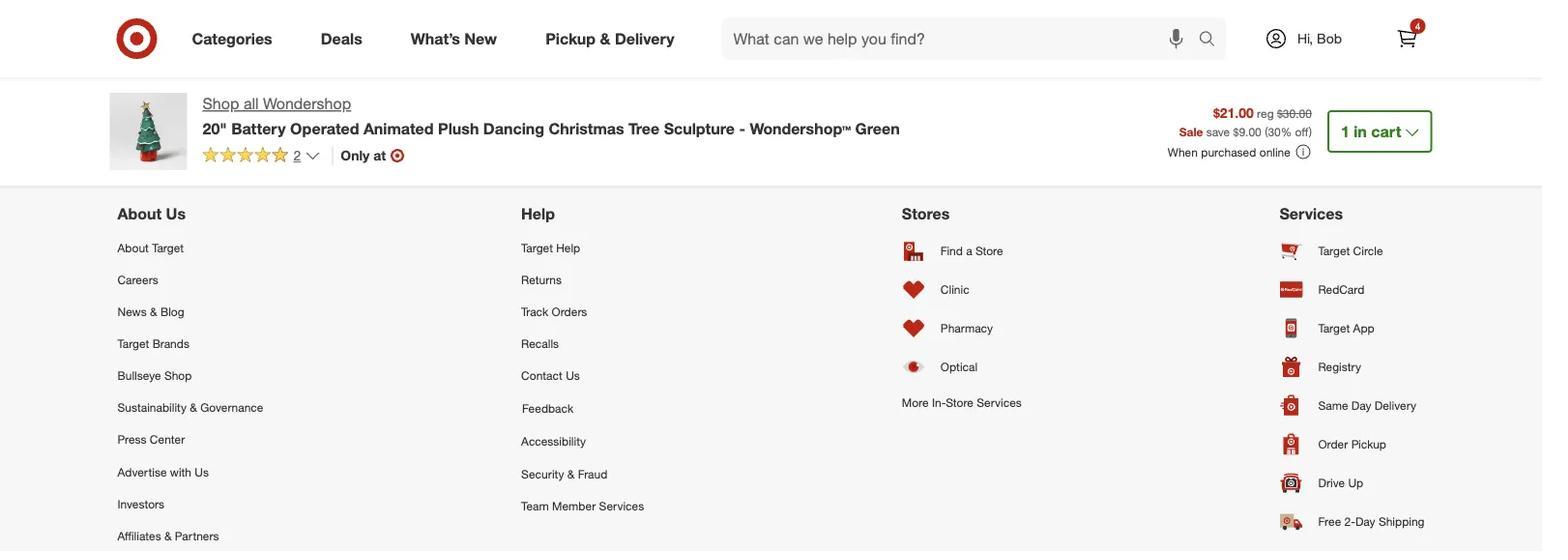 Task type: describe. For each thing, give the bounding box(es) containing it.
orders
[[552, 304, 587, 319]]

press
[[118, 433, 147, 447]]

20"
[[203, 119, 227, 138]]

track orders link
[[521, 296, 644, 328]]

0 horizontal spatial pickup
[[546, 29, 596, 48]]

1 horizontal spatial us
[[195, 465, 209, 479]]

what's new link
[[394, 17, 521, 60]]

news & blog link
[[118, 296, 263, 328]]

0 vertical spatial services
[[1280, 204, 1344, 223]]

security
[[521, 467, 564, 481]]

member
[[552, 499, 596, 513]]

when
[[1168, 145, 1198, 159]]

what's new
[[411, 29, 497, 48]]

1 horizontal spatial services
[[977, 395, 1022, 410]]

us for about us
[[166, 204, 186, 223]]

& for pickup
[[600, 29, 611, 48]]

target for target circle
[[1319, 244, 1351, 258]]

4 link
[[1387, 17, 1429, 60]]

2
[[294, 147, 301, 164]]

(
[[1265, 124, 1268, 139]]

clinic
[[941, 282, 970, 297]]

delivery for same day delivery
[[1375, 398, 1417, 413]]

search
[[1190, 31, 1237, 50]]

when purchased online
[[1168, 145, 1291, 159]]

find
[[941, 244, 963, 258]]

press center
[[118, 433, 185, 447]]

hi, bob
[[1298, 30, 1343, 47]]

same day delivery
[[1319, 398, 1417, 413]]

green
[[856, 119, 900, 138]]

registry link
[[1280, 348, 1425, 386]]

2 horizontal spatial and
[[971, 135, 990, 149]]

1 horizontal spatial and
[[781, 135, 801, 149]]

same day delivery link
[[1280, 386, 1425, 425]]

with
[[170, 465, 192, 479]]

trends,
[[565, 33, 626, 55]]

in-
[[932, 395, 946, 410]]

contact us
[[521, 368, 580, 383]]

animated
[[364, 119, 434, 138]]

optical link
[[902, 348, 1022, 386]]

target help link
[[521, 232, 644, 264]]

cart
[[1372, 122, 1402, 141]]

vary
[[886, 135, 907, 149]]

track orders
[[521, 304, 587, 319]]

reg
[[1257, 106, 1274, 120]]

contact
[[521, 368, 563, 383]]

investors
[[118, 497, 164, 511]]

more in-store services link
[[902, 386, 1022, 418]]

restrictions
[[580, 135, 641, 149]]

affiliates
[[118, 529, 161, 543]]

battery
[[231, 119, 286, 138]]

tree
[[629, 119, 660, 138]]

about for about us
[[118, 204, 162, 223]]

shop inside shop all wondershop 20" battery operated animated plush dancing christmas tree sculpture - wondershop™ green
[[203, 94, 239, 113]]

in
[[1354, 122, 1367, 141]]

30
[[1268, 124, 1281, 139]]

plush
[[438, 119, 479, 138]]

press center link
[[118, 424, 263, 456]]

0 vertical spatial day
[[1352, 398, 1372, 413]]

careers
[[118, 272, 158, 287]]

pickup & delivery link
[[529, 17, 699, 60]]

brands
[[152, 336, 189, 351]]

target circle
[[1319, 244, 1384, 258]]

center
[[150, 433, 185, 447]]

image of 20" battery operated animated plush dancing christmas tree sculpture - wondershop™ green image
[[110, 93, 187, 170]]

circle
[[1354, 244, 1384, 258]]

blog
[[160, 304, 184, 319]]

2-
[[1345, 514, 1356, 529]]

new
[[465, 29, 497, 48]]

find a store link
[[902, 232, 1022, 270]]

store for a
[[976, 244, 1004, 258]]

location
[[926, 135, 967, 149]]

target brands link
[[118, 328, 263, 360]]

drive
[[1319, 476, 1346, 490]]

get top deals, latest trends, and more.
[[385, 33, 719, 55]]

availability
[[804, 135, 857, 149]]

only at
[[341, 147, 386, 164]]

registry
[[1319, 360, 1362, 374]]

order pickup link
[[1280, 425, 1425, 464]]

free
[[1319, 514, 1342, 529]]

drive up link
[[1280, 464, 1425, 502]]

bullseye shop
[[118, 368, 192, 383]]

promotions
[[719, 135, 778, 149]]

%
[[1281, 124, 1292, 139]]

by
[[911, 135, 923, 149]]

about target link
[[118, 232, 263, 264]]

team member services link
[[521, 490, 644, 522]]

security & fraud link
[[521, 458, 644, 490]]

only
[[341, 147, 370, 164]]



Task type: vqa. For each thing, say whether or not it's contained in the screenshot.
US
yes



Task type: locate. For each thing, give the bounding box(es) containing it.
categories link
[[176, 17, 297, 60]]

delivery up tree at the left of the page
[[615, 29, 675, 48]]

app
[[1354, 321, 1375, 335]]

and left more.
[[631, 33, 664, 55]]

1 horizontal spatial shop
[[203, 94, 239, 113]]

1 vertical spatial delivery
[[1375, 398, 1417, 413]]

target.com
[[1007, 135, 1063, 149]]

shop all wondershop 20" battery operated animated plush dancing christmas tree sculpture - wondershop™ green
[[203, 94, 900, 138]]

0 horizontal spatial us
[[166, 204, 186, 223]]

0 vertical spatial shop
[[203, 94, 239, 113]]

0 horizontal spatial help
[[521, 204, 555, 223]]

help up 'returns' link
[[556, 240, 581, 255]]

target left "app"
[[1319, 321, 1351, 335]]

sustainability & governance
[[118, 401, 263, 415]]

$21.00 reg $30.00 sale save $ 9.00 ( 30 % off )
[[1180, 104, 1312, 139]]

team
[[521, 499, 549, 513]]

help up target help
[[521, 204, 555, 223]]

day
[[1352, 398, 1372, 413], [1356, 514, 1376, 529]]

1 vertical spatial services
[[977, 395, 1022, 410]]

redcard
[[1319, 282, 1365, 297]]

a
[[966, 244, 973, 258]]

delivery
[[615, 29, 675, 48], [1375, 398, 1417, 413]]

search button
[[1190, 17, 1237, 64]]

about target
[[118, 240, 184, 255]]

1 horizontal spatial pickup
[[1352, 437, 1387, 452]]

target app
[[1319, 321, 1375, 335]]

shop up 20"
[[203, 94, 239, 113]]

shipping
[[1379, 514, 1425, 529]]

bullseye shop link
[[118, 360, 263, 392]]

free 2-day shipping
[[1319, 514, 1425, 529]]

1 vertical spatial store
[[946, 395, 974, 410]]

0 horizontal spatial store
[[946, 395, 974, 410]]

services
[[1280, 204, 1344, 223], [977, 395, 1022, 410], [599, 499, 644, 513]]

& for affiliates
[[164, 529, 172, 543]]

1 vertical spatial about
[[118, 240, 149, 255]]

track
[[521, 304, 549, 319]]

sale
[[1180, 124, 1203, 139]]

purchased
[[1202, 145, 1257, 159]]

returns
[[521, 272, 562, 287]]

delivery up order pickup
[[1375, 398, 1417, 413]]

2 vertical spatial us
[[195, 465, 209, 479]]

1 vertical spatial us
[[566, 368, 580, 383]]

feedback
[[522, 401, 574, 416]]

2 link
[[203, 146, 320, 168]]

at right only
[[374, 147, 386, 164]]

redcard link
[[1280, 270, 1425, 309]]

store down optical link
[[946, 395, 974, 410]]

1
[[1341, 122, 1350, 141]]

0 horizontal spatial shop
[[164, 368, 192, 383]]

target help
[[521, 240, 581, 255]]

more
[[902, 395, 929, 410]]

up
[[1349, 476, 1364, 490]]

& right affiliates
[[164, 529, 172, 543]]

wondershop
[[263, 94, 351, 113]]

and right location
[[971, 135, 990, 149]]

1 vertical spatial pickup
[[1352, 437, 1387, 452]]

2 vertical spatial services
[[599, 499, 644, 513]]

investors link
[[118, 488, 263, 520]]

categories
[[192, 29, 272, 48]]

0 horizontal spatial delivery
[[615, 29, 675, 48]]

advertise with us link
[[118, 456, 263, 488]]

& left blog
[[150, 304, 157, 319]]

1 horizontal spatial at
[[993, 135, 1003, 149]]

1 horizontal spatial delivery
[[1375, 398, 1417, 413]]

0 vertical spatial us
[[166, 204, 186, 223]]

at inside * see offer details. restrictions apply. pricing, promotions and availability may vary by location and at target.com
[[993, 135, 1003, 149]]

day right free
[[1356, 514, 1376, 529]]

&
[[600, 29, 611, 48], [150, 304, 157, 319], [190, 401, 197, 415], [568, 467, 575, 481], [164, 529, 172, 543]]

0 horizontal spatial at
[[374, 147, 386, 164]]

target
[[152, 240, 184, 255], [521, 240, 553, 255], [1319, 244, 1351, 258], [1319, 321, 1351, 335], [118, 336, 149, 351]]

sustainability
[[118, 401, 187, 415]]

apply.
[[644, 135, 674, 149]]

recalls
[[521, 336, 559, 351]]

news & blog
[[118, 304, 184, 319]]

$
[[1234, 124, 1239, 139]]

1 vertical spatial shop
[[164, 368, 192, 383]]

delivery for pickup & delivery
[[615, 29, 675, 48]]

& for news
[[150, 304, 157, 319]]

1 about from the top
[[118, 204, 162, 223]]

target down the about us
[[152, 240, 184, 255]]

order pickup
[[1319, 437, 1387, 452]]

$30.00
[[1278, 106, 1312, 120]]

0 vertical spatial delivery
[[615, 29, 675, 48]]

about for about target
[[118, 240, 149, 255]]

& left fraud
[[568, 467, 575, 481]]

us right with
[[195, 465, 209, 479]]

pickup
[[546, 29, 596, 48], [1352, 437, 1387, 452]]

& for sustainability
[[190, 401, 197, 415]]

target up returns
[[521, 240, 553, 255]]

services down fraud
[[599, 499, 644, 513]]

0 vertical spatial store
[[976, 244, 1004, 258]]

us
[[166, 204, 186, 223], [566, 368, 580, 383], [195, 465, 209, 479]]

feedback button
[[521, 392, 644, 426]]

same
[[1319, 398, 1349, 413]]

0 vertical spatial help
[[521, 204, 555, 223]]

target for target brands
[[118, 336, 149, 351]]

pickup & delivery
[[546, 29, 675, 48]]

2 horizontal spatial us
[[566, 368, 580, 383]]

$21.00
[[1214, 104, 1254, 121]]

christmas
[[549, 119, 624, 138]]

details.
[[536, 135, 576, 149]]

2 horizontal spatial services
[[1280, 204, 1344, 223]]

at left target.com
[[993, 135, 1003, 149]]

us right the "contact"
[[566, 368, 580, 383]]

0 vertical spatial pickup
[[546, 29, 596, 48]]

What can we help you find? suggestions appear below search field
[[722, 17, 1204, 60]]

1 in cart for 20" battery operated animated plush dancing christmas tree sculpture - wondershop™ green element
[[1341, 122, 1402, 141]]

target app link
[[1280, 309, 1425, 348]]

wondershop™
[[750, 119, 851, 138]]

team member services
[[521, 499, 644, 513]]

target down news
[[118, 336, 149, 351]]

about up about target
[[118, 204, 162, 223]]

0 horizontal spatial and
[[631, 33, 664, 55]]

more.
[[669, 33, 719, 55]]

1 vertical spatial help
[[556, 240, 581, 255]]

us for contact us
[[566, 368, 580, 383]]

& down the "bullseye shop" link
[[190, 401, 197, 415]]

partners
[[175, 529, 219, 543]]

services down optical link
[[977, 395, 1022, 410]]

1 vertical spatial day
[[1356, 514, 1376, 529]]

store right a
[[976, 244, 1004, 258]]

target for target app
[[1319, 321, 1351, 335]]

1 horizontal spatial help
[[556, 240, 581, 255]]

1 horizontal spatial store
[[976, 244, 1004, 258]]

accessibility link
[[521, 426, 644, 458]]

day right the same
[[1352, 398, 1372, 413]]

advertise with us
[[118, 465, 209, 479]]

deals,
[[455, 33, 507, 55]]

2 about from the top
[[118, 240, 149, 255]]

sustainability & governance link
[[118, 392, 263, 424]]

top
[[421, 33, 450, 55]]

news
[[118, 304, 147, 319]]

target left the circle
[[1319, 244, 1351, 258]]

shop down brands
[[164, 368, 192, 383]]

advertise
[[118, 465, 167, 479]]

& for security
[[568, 467, 575, 481]]

us up about target link on the left top of page
[[166, 204, 186, 223]]

0 vertical spatial about
[[118, 204, 162, 223]]

4
[[1416, 20, 1421, 32]]

None text field
[[734, 23, 946, 66]]

affiliates & partners link
[[118, 520, 263, 551]]

careers link
[[118, 264, 263, 296]]

* see offer details. restrictions apply. pricing, promotions and availability may vary by location and at target.com
[[480, 132, 1063, 149]]

services up target circle
[[1280, 204, 1344, 223]]

fraud
[[578, 467, 608, 481]]

about up careers on the left of page
[[118, 240, 149, 255]]

about us
[[118, 204, 186, 223]]

)
[[1309, 124, 1312, 139]]

online
[[1260, 145, 1291, 159]]

store
[[976, 244, 1004, 258], [946, 395, 974, 410]]

deals link
[[304, 17, 387, 60]]

see
[[484, 135, 504, 149]]

9.00
[[1239, 124, 1262, 139]]

deals
[[321, 29, 362, 48]]

0 horizontal spatial services
[[599, 499, 644, 513]]

and left availability
[[781, 135, 801, 149]]

shop
[[203, 94, 239, 113], [164, 368, 192, 383]]

& right "latest"
[[600, 29, 611, 48]]

dancing
[[483, 119, 545, 138]]

target for target help
[[521, 240, 553, 255]]

store for in-
[[946, 395, 974, 410]]

1 in cart
[[1341, 122, 1402, 141]]



